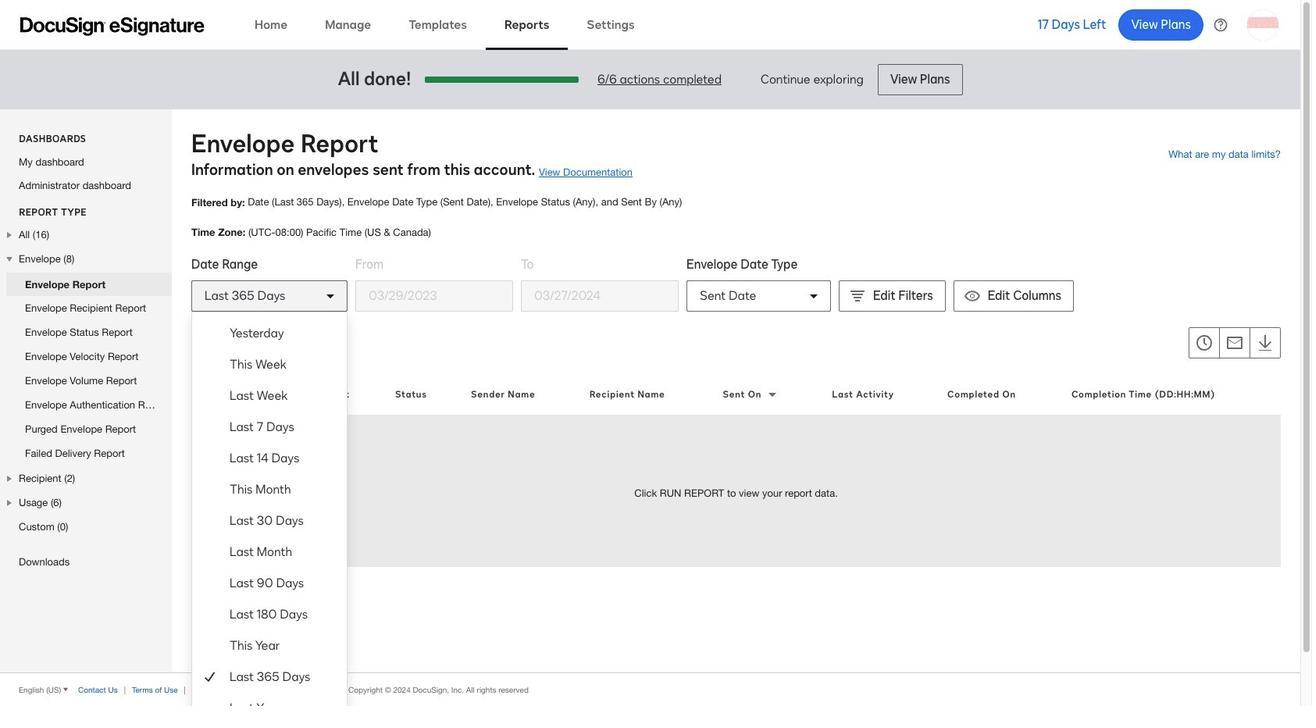 Task type: locate. For each thing, give the bounding box(es) containing it.
list box
[[192, 318, 347, 706]]

1 horizontal spatial mm/dd/yyyy text field
[[522, 281, 678, 311]]

your uploaded profile image image
[[1248, 9, 1279, 40]]

0 horizontal spatial mm/dd/yyyy text field
[[356, 281, 513, 311]]

primary report detail actions group
[[191, 327, 346, 359]]

2 mm/dd/yyyy text field from the left
[[522, 281, 678, 311]]

MM/DD/YYYY text field
[[356, 281, 513, 311], [522, 281, 678, 311]]

more info region
[[0, 673, 1301, 706]]



Task type: describe. For each thing, give the bounding box(es) containing it.
secondary report detail actions group
[[1189, 327, 1281, 359]]

docusign esignature image
[[20, 17, 205, 36]]

1 mm/dd/yyyy text field from the left
[[356, 281, 513, 311]]



Task type: vqa. For each thing, say whether or not it's contained in the screenshot.
Upload or change your profile image
no



